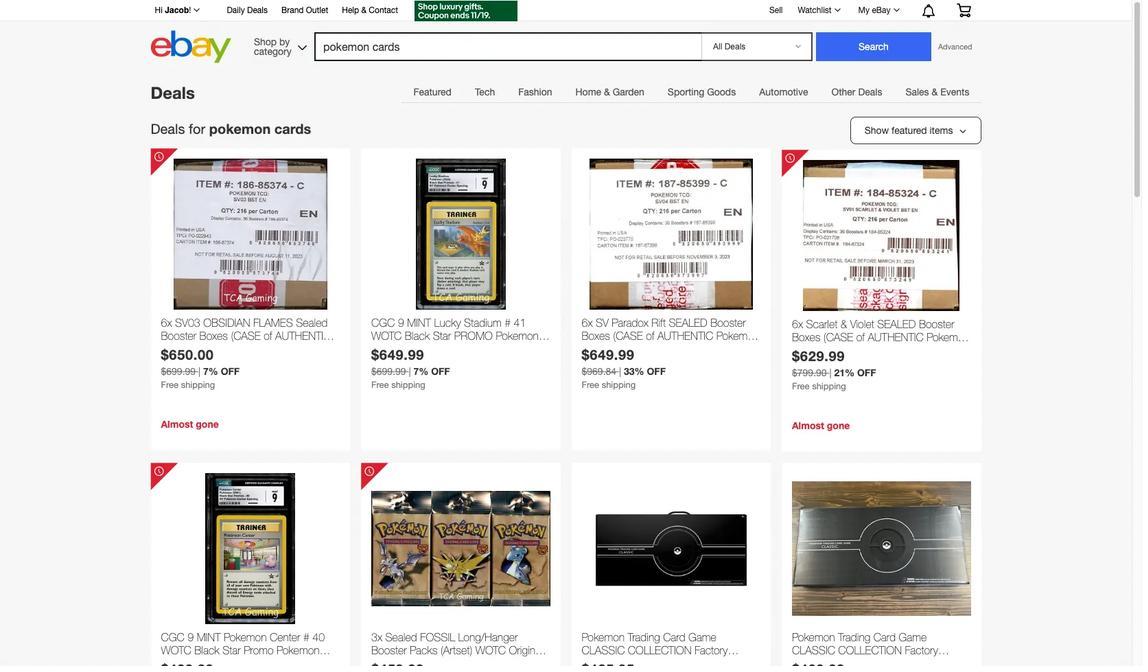 Task type: vqa. For each thing, say whether or not it's contained in the screenshot.
Jordan,
no



Task type: describe. For each thing, give the bounding box(es) containing it.
cgc 9 mint lucky stadium # 41 wotc black star promo pokemon card link
[[372, 317, 550, 355]]

watchlist link
[[791, 2, 847, 19]]

obsidian
[[203, 317, 250, 329]]

$649.99 $699.99 | 7% off free shipping
[[372, 346, 450, 390]]

shop by category
[[254, 36, 292, 57]]

scarlet
[[807, 318, 838, 330]]

# for center
[[304, 631, 310, 644]]

sealed inside 3x sealed fossil long/hanger booster packs (artset) wotc original pokemon cards
[[386, 631, 417, 644]]

trading for english!
[[839, 631, 871, 644]]

pokemon inside 6x scarlet & violet sealed booster boxes (case of authentic pokemon cards)
[[927, 331, 970, 344]]

tech
[[475, 87, 495, 98]]

wotc for 3x sealed fossil long/hanger booster packs (artset) wotc original pokemon cards
[[476, 644, 506, 657]]

promo
[[244, 644, 274, 657]]

cards) for $650.00
[[207, 343, 237, 355]]

$649.99 for wotc
[[372, 346, 425, 363]]

boxes for $650.00
[[200, 330, 228, 342]]

outlet
[[306, 5, 328, 15]]

card inside pokemon trading card game classic collection factory sealed case preorder
[[664, 631, 686, 644]]

english!
[[858, 658, 904, 666]]

card inside pokemon trading card game classic collection factory sealed case english!
[[874, 631, 896, 644]]

authentic for $649.99
[[658, 330, 714, 342]]

off for $629.99 $799.90 | 21% off free shipping
[[858, 367, 877, 379]]

21%
[[835, 367, 855, 379]]

free for $649.99 $969.84 | 33% off free shipping
[[582, 380, 600, 390]]

authentic for $629.99
[[868, 331, 924, 344]]

6x sv03 obsidian flames sealed booster boxes (case of authentic pokemon cards)
[[161, 317, 331, 355]]

card inside the cgc 9 mint pokemon center # 40 wotc black star promo pokemon card
[[161, 658, 183, 666]]

get the coupon image
[[415, 1, 518, 21]]

your shopping cart image
[[956, 3, 972, 17]]

other
[[832, 87, 856, 98]]

fashion
[[519, 87, 553, 98]]

sporting goods link
[[656, 78, 748, 106]]

shop by category button
[[248, 31, 310, 60]]

cgc 9 mint pokemon center # 40 wotc black star promo pokemon card
[[161, 631, 325, 666]]

pokemon trading card game classic collection factory sealed case preorder link
[[582, 631, 761, 666]]

6x for $629.99
[[793, 318, 804, 330]]

& inside 6x scarlet & violet sealed booster boxes (case of authentic pokemon cards)
[[841, 318, 848, 330]]

collection for preorder
[[628, 644, 692, 657]]

| for $650.00 $699.99 | 7% off free shipping
[[198, 366, 201, 377]]

classic for pokemon trading card game classic collection factory sealed case preorder
[[582, 644, 625, 657]]

category
[[254, 46, 292, 57]]

$699.99 for $649.99
[[372, 366, 406, 377]]

33%
[[624, 366, 645, 377]]

advanced link
[[932, 33, 980, 60]]

sales & events
[[906, 87, 970, 98]]

3x sealed fossil long/hanger booster packs (artset) wotc original pokemon cards
[[372, 631, 543, 666]]

hi
[[155, 5, 163, 15]]

account navigation
[[147, 0, 982, 23]]

shop by category banner
[[147, 0, 982, 67]]

card inside cgc 9 mint lucky stadium # 41 wotc black star promo pokemon card
[[372, 343, 394, 355]]

$629.99
[[793, 348, 846, 364]]

home & garden link
[[564, 78, 656, 106]]

wotc for cgc 9 mint pokemon center # 40 wotc black star promo pokemon card
[[161, 644, 191, 657]]

$799.90
[[793, 368, 827, 379]]

trading for preorder
[[628, 631, 661, 644]]

cards) for $649.99
[[582, 343, 612, 355]]

sporting
[[668, 87, 705, 98]]

show
[[865, 125, 890, 136]]

40
[[313, 631, 325, 644]]

promo
[[454, 330, 493, 342]]

sealed inside 6x sv03 obsidian flames sealed booster boxes (case of authentic pokemon cards)
[[296, 317, 328, 329]]

featured link
[[402, 78, 464, 106]]

9 for cgc 9 mint lucky stadium # 41 wotc black star promo pokemon card
[[398, 317, 404, 329]]

fossil
[[420, 631, 455, 644]]

$650.00 $699.99 | 7% off free shipping
[[161, 346, 240, 390]]

sv
[[596, 317, 609, 329]]

cards
[[418, 658, 445, 666]]

violet
[[851, 318, 875, 330]]

gone for $629.99
[[827, 420, 850, 431]]

6x scarlet & violet sealed booster boxes (case of authentic pokemon cards)
[[793, 318, 970, 357]]

help & contact
[[342, 5, 398, 15]]

my
[[859, 5, 870, 15]]

home & garden
[[576, 87, 645, 98]]

almost gone for $650.00
[[161, 418, 219, 430]]

case for english!
[[827, 658, 855, 666]]

3x
[[372, 631, 383, 644]]

cards
[[275, 120, 311, 137]]

6x scarlet & violet sealed booster boxes (case of authentic pokemon cards) link
[[793, 318, 971, 357]]

$649.99 for (case
[[582, 346, 635, 363]]

deals inside daily deals link
[[247, 5, 268, 15]]

6x sv paradox rift sealed booster boxes (case of authentic pokemon cards) link
[[582, 317, 761, 355]]

lucky
[[434, 317, 461, 329]]

packs
[[410, 644, 438, 657]]

jacob
[[165, 5, 189, 15]]

by
[[280, 36, 290, 47]]

game for preorder
[[689, 631, 717, 644]]

flames
[[253, 317, 293, 329]]

pokemon trading card game classic collection factory sealed case preorder
[[582, 631, 728, 666]]

of for $650.00
[[264, 330, 272, 342]]

brand outlet
[[282, 5, 328, 15]]

boxes for $649.99
[[582, 330, 611, 342]]

boxes for $629.99
[[793, 331, 821, 344]]

(case for $629.99
[[824, 331, 854, 344]]

items
[[930, 125, 954, 136]]

gone for $650.00
[[196, 418, 219, 430]]

my ebay
[[859, 5, 891, 15]]

sales & events link
[[894, 78, 982, 106]]

rift
[[652, 317, 666, 329]]

41
[[514, 317, 526, 329]]

garden
[[613, 87, 645, 98]]

help & contact link
[[342, 3, 398, 19]]

deals inside other deals link
[[859, 87, 883, 98]]

star for lucky
[[433, 330, 451, 342]]

6x sv paradox rift sealed booster boxes (case of authentic pokemon cards)
[[582, 317, 760, 355]]

home
[[576, 87, 602, 98]]

help
[[342, 5, 359, 15]]

almost for $629.99
[[793, 420, 825, 431]]

sell link
[[764, 5, 789, 15]]

daily deals link
[[227, 3, 268, 19]]



Task type: locate. For each thing, give the bounding box(es) containing it.
| down $650.00 at bottom left
[[198, 366, 201, 377]]

my ebay link
[[851, 2, 906, 19]]

booster for $649.99
[[711, 317, 746, 329]]

$699.99 for $650.00
[[161, 366, 196, 377]]

& left violet
[[841, 318, 848, 330]]

$699.99 inside $650.00 $699.99 | 7% off free shipping
[[161, 366, 196, 377]]

2 classic from the left
[[793, 644, 836, 657]]

| for $649.99 $969.84 | 33% off free shipping
[[619, 366, 622, 377]]

0 vertical spatial mint
[[407, 317, 431, 329]]

shop
[[254, 36, 277, 47]]

cards) inside 6x sv03 obsidian flames sealed booster boxes (case of authentic pokemon cards)
[[207, 343, 237, 355]]

other deals link
[[820, 78, 894, 106]]

0 horizontal spatial wotc
[[161, 644, 191, 657]]

game inside pokemon trading card game classic collection factory sealed case preorder
[[689, 631, 717, 644]]

free
[[161, 380, 179, 390], [372, 380, 389, 390], [582, 380, 600, 390], [793, 381, 810, 392]]

6x left 'sv' on the right
[[582, 317, 593, 329]]

cards) inside 6x sv paradox rift sealed booster boxes (case of authentic pokemon cards)
[[582, 343, 612, 355]]

& for events
[[932, 87, 938, 98]]

2 $649.99 from the left
[[582, 346, 635, 363]]

1 horizontal spatial mint
[[407, 317, 431, 329]]

2 7% from the left
[[414, 366, 429, 377]]

tab list
[[402, 78, 982, 106]]

trading inside pokemon trading card game classic collection factory sealed case english!
[[839, 631, 871, 644]]

shipping down $650.00 at bottom left
[[181, 380, 215, 390]]

game up english!
[[899, 631, 927, 644]]

off down cgc 9 mint lucky stadium # 41 wotc black star promo pokemon card
[[431, 366, 450, 377]]

2 horizontal spatial authentic
[[868, 331, 924, 344]]

shipping for $629.99 $799.90 | 21% off free shipping
[[813, 381, 847, 392]]

off down 6x sv03 obsidian flames sealed booster boxes (case of authentic pokemon cards)
[[221, 366, 240, 377]]

center
[[270, 631, 300, 644]]

cards)
[[207, 343, 237, 355], [582, 343, 612, 355], [793, 344, 823, 357]]

2 horizontal spatial (case
[[824, 331, 854, 344]]

off inside $650.00 $699.99 | 7% off free shipping
[[221, 366, 240, 377]]

star left promo
[[223, 644, 241, 657]]

7% down $650.00 at bottom left
[[203, 366, 218, 377]]

1 vertical spatial #
[[304, 631, 310, 644]]

deals for pokemon cards
[[151, 120, 311, 137]]

deals left for
[[151, 121, 185, 137]]

$649.99 $969.84 | 33% off free shipping
[[582, 346, 666, 390]]

7% for $650.00
[[203, 366, 218, 377]]

pokemon inside pokemon trading card game classic collection factory sealed case preorder
[[582, 631, 625, 644]]

brand outlet link
[[282, 3, 328, 19]]

game up 'preorder' at the right bottom
[[689, 631, 717, 644]]

9
[[398, 317, 404, 329], [188, 631, 194, 644]]

1 horizontal spatial almost gone
[[793, 420, 850, 431]]

2 factory from the left
[[906, 644, 939, 657]]

0 horizontal spatial 9
[[188, 631, 194, 644]]

0 horizontal spatial authentic
[[275, 330, 331, 342]]

0 horizontal spatial gone
[[196, 418, 219, 430]]

stadium
[[464, 317, 502, 329]]

for
[[189, 121, 205, 137]]

& for garden
[[604, 87, 610, 98]]

cards) inside 6x scarlet & violet sealed booster boxes (case of authentic pokemon cards)
[[793, 344, 823, 357]]

(case for $650.00
[[231, 330, 261, 342]]

classic inside pokemon trading card game classic collection factory sealed case preorder
[[582, 644, 625, 657]]

1 horizontal spatial #
[[505, 317, 511, 329]]

# left 41 at the top of page
[[505, 317, 511, 329]]

booster for $629.99
[[920, 318, 955, 330]]

pokemon inside cgc 9 mint lucky stadium # 41 wotc black star promo pokemon card
[[496, 330, 539, 342]]

$969.84
[[582, 366, 617, 377]]

featured
[[892, 125, 928, 136]]

tech link
[[464, 78, 507, 106]]

Search for anything text field
[[317, 34, 699, 60]]

gone down $650.00 $699.99 | 7% off free shipping
[[196, 418, 219, 430]]

$699.99
[[161, 366, 196, 377], [372, 366, 406, 377]]

0 vertical spatial star
[[433, 330, 451, 342]]

deals right the 'daily' at top
[[247, 5, 268, 15]]

free for $649.99 $699.99 | 7% off free shipping
[[372, 380, 389, 390]]

pokemon
[[209, 120, 271, 137]]

| inside $649.99 $969.84 | 33% off free shipping
[[619, 366, 622, 377]]

mint for pokemon
[[197, 631, 221, 644]]

(case down obsidian
[[231, 330, 261, 342]]

1 collection from the left
[[628, 644, 692, 657]]

show featured items
[[865, 125, 954, 136]]

1 trading from the left
[[628, 631, 661, 644]]

black for pokemon
[[195, 644, 220, 657]]

star for pokemon
[[223, 644, 241, 657]]

almost gone for $629.99
[[793, 420, 850, 431]]

| left the 21%
[[830, 368, 832, 379]]

factory for english!
[[906, 644, 939, 657]]

7% inside $650.00 $699.99 | 7% off free shipping
[[203, 366, 218, 377]]

0 vertical spatial #
[[505, 317, 511, 329]]

1 factory from the left
[[695, 644, 728, 657]]

0 horizontal spatial cgc
[[161, 631, 185, 644]]

$650.00
[[161, 346, 214, 363]]

# inside cgc 9 mint lucky stadium # 41 wotc black star promo pokemon card
[[505, 317, 511, 329]]

1 horizontal spatial $699.99
[[372, 366, 406, 377]]

shipping inside $629.99 $799.90 | 21% off free shipping
[[813, 381, 847, 392]]

1 classic from the left
[[582, 644, 625, 657]]

# for stadium
[[505, 317, 511, 329]]

1 horizontal spatial cards)
[[582, 343, 612, 355]]

wotc inside cgc 9 mint lucky stadium # 41 wotc black star promo pokemon card
[[372, 330, 402, 342]]

0 horizontal spatial boxes
[[200, 330, 228, 342]]

collection inside pokemon trading card game classic collection factory sealed case english!
[[839, 644, 902, 657]]

case left 'preorder' at the right bottom
[[617, 658, 644, 666]]

off inside $649.99 $699.99 | 7% off free shipping
[[431, 366, 450, 377]]

advanced
[[939, 43, 973, 51]]

2 trading from the left
[[839, 631, 871, 644]]

black up $649.99 $699.99 | 7% off free shipping
[[405, 330, 430, 342]]

1 horizontal spatial factory
[[906, 644, 939, 657]]

0 horizontal spatial of
[[264, 330, 272, 342]]

1 $699.99 from the left
[[161, 366, 196, 377]]

automotive
[[760, 87, 809, 98]]

case left english!
[[827, 658, 855, 666]]

1 horizontal spatial almost
[[793, 420, 825, 431]]

1 horizontal spatial cgc
[[372, 317, 395, 329]]

deals right other at the right top
[[859, 87, 883, 98]]

of inside 6x scarlet & violet sealed booster boxes (case of authentic pokemon cards)
[[857, 331, 865, 344]]

cards) up the "$799.90"
[[793, 344, 823, 357]]

6x inside 6x sv03 obsidian flames sealed booster boxes (case of authentic pokemon cards)
[[161, 317, 172, 329]]

case for preorder
[[617, 658, 644, 666]]

off right the 21%
[[858, 367, 877, 379]]

watchlist
[[798, 5, 832, 15]]

deals link
[[151, 83, 195, 102]]

cgc for cgc 9 mint pokemon center # 40 wotc black star promo pokemon card
[[161, 631, 185, 644]]

wotc for cgc 9 mint lucky stadium # 41 wotc black star promo pokemon card
[[372, 330, 402, 342]]

factory inside pokemon trading card game classic collection factory sealed case english!
[[906, 644, 939, 657]]

black left promo
[[195, 644, 220, 657]]

off for $650.00 $699.99 | 7% off free shipping
[[221, 366, 240, 377]]

& inside the help & contact link
[[362, 5, 367, 15]]

automotive link
[[748, 78, 820, 106]]

0 horizontal spatial almost gone
[[161, 418, 219, 430]]

trading up 'preorder' at the right bottom
[[628, 631, 661, 644]]

cards) for $629.99
[[793, 344, 823, 357]]

paradox
[[612, 317, 649, 329]]

$649.99 inside $649.99 $699.99 | 7% off free shipping
[[372, 346, 425, 363]]

goods
[[708, 87, 736, 98]]

3x sealed fossil long/hanger booster packs (artset) wotc original pokemon cards link
[[372, 631, 550, 666]]

mint inside the cgc 9 mint pokemon center # 40 wotc black star promo pokemon card
[[197, 631, 221, 644]]

1 horizontal spatial trading
[[839, 631, 871, 644]]

pokemon inside pokemon trading card game classic collection factory sealed case english!
[[793, 631, 836, 644]]

daily deals
[[227, 5, 268, 15]]

factory for preorder
[[695, 644, 728, 657]]

6x for $649.99
[[582, 317, 593, 329]]

original
[[509, 644, 543, 657]]

7% for $649.99
[[414, 366, 429, 377]]

0 horizontal spatial classic
[[582, 644, 625, 657]]

boxes down obsidian
[[200, 330, 228, 342]]

sealed right rift
[[669, 317, 708, 329]]

factory
[[695, 644, 728, 657], [906, 644, 939, 657]]

1 horizontal spatial (case
[[614, 330, 643, 342]]

cgc for cgc 9 mint lucky stadium # 41 wotc black star promo pokemon card
[[372, 317, 395, 329]]

1 horizontal spatial gone
[[827, 420, 850, 431]]

0 vertical spatial cgc
[[372, 317, 395, 329]]

star down lucky
[[433, 330, 451, 342]]

1 $649.99 from the left
[[372, 346, 425, 363]]

sealed inside pokemon trading card game classic collection factory sealed case english!
[[793, 658, 824, 666]]

daily
[[227, 5, 245, 15]]

| inside $650.00 $699.99 | 7% off free shipping
[[198, 366, 201, 377]]

cgc inside cgc 9 mint lucky stadium # 41 wotc black star promo pokemon card
[[372, 317, 395, 329]]

shipping down 33%
[[602, 380, 636, 390]]

almost gone down $650.00 $699.99 | 7% off free shipping
[[161, 418, 219, 430]]

(case inside 6x scarlet & violet sealed booster boxes (case of authentic pokemon cards)
[[824, 331, 854, 344]]

boxes inside 6x sv paradox rift sealed booster boxes (case of authentic pokemon cards)
[[582, 330, 611, 342]]

shipping inside $649.99 $699.99 | 7% off free shipping
[[392, 380, 426, 390]]

free inside $629.99 $799.90 | 21% off free shipping
[[793, 381, 810, 392]]

of inside 6x sv paradox rift sealed booster boxes (case of authentic pokemon cards)
[[646, 330, 655, 342]]

booster inside 3x sealed fossil long/hanger booster packs (artset) wotc original pokemon cards
[[372, 644, 407, 657]]

deals
[[247, 5, 268, 15], [151, 83, 195, 102], [859, 87, 883, 98], [151, 121, 185, 137]]

& for contact
[[362, 5, 367, 15]]

shipping for $649.99 $969.84 | 33% off free shipping
[[602, 380, 636, 390]]

pokemon
[[496, 330, 539, 342], [717, 330, 760, 342], [927, 331, 970, 344], [161, 343, 204, 355], [224, 631, 267, 644], [582, 631, 625, 644], [793, 631, 836, 644], [277, 644, 320, 657], [372, 658, 415, 666]]

2 case from the left
[[827, 658, 855, 666]]

authentic down violet
[[868, 331, 924, 344]]

0 horizontal spatial almost
[[161, 418, 193, 430]]

None submit
[[817, 32, 932, 61]]

pokemon trading card game classic collection factory sealed case english!
[[793, 631, 939, 666]]

black for lucky
[[405, 330, 430, 342]]

off right 33%
[[647, 366, 666, 377]]

0 horizontal spatial case
[[617, 658, 644, 666]]

| for $649.99 $699.99 | 7% off free shipping
[[409, 366, 411, 377]]

0 horizontal spatial $699.99
[[161, 366, 196, 377]]

6x sv03 obsidian flames sealed booster boxes (case of authentic pokemon cards) link
[[161, 317, 340, 355]]

& inside sales & events link
[[932, 87, 938, 98]]

(case down scarlet
[[824, 331, 854, 344]]

0 horizontal spatial star
[[223, 644, 241, 657]]

almost for $650.00
[[161, 418, 193, 430]]

1 horizontal spatial classic
[[793, 644, 836, 657]]

authentic down rift
[[658, 330, 714, 342]]

authentic inside 6x sv paradox rift sealed booster boxes (case of authentic pokemon cards)
[[658, 330, 714, 342]]

cgc 9 mint pokemon center # 40 wotc black star promo pokemon card link
[[161, 631, 340, 666]]

game for english!
[[899, 631, 927, 644]]

shipping
[[181, 380, 215, 390], [392, 380, 426, 390], [602, 380, 636, 390], [813, 381, 847, 392]]

0 horizontal spatial #
[[304, 631, 310, 644]]

booster inside 6x sv03 obsidian flames sealed booster boxes (case of authentic pokemon cards)
[[161, 330, 197, 342]]

pokemon inside 6x sv paradox rift sealed booster boxes (case of authentic pokemon cards)
[[717, 330, 760, 342]]

mint for lucky
[[407, 317, 431, 329]]

cgc 9 mint lucky stadium # 41 wotc black star promo pokemon card
[[372, 317, 539, 355]]

wotc
[[372, 330, 402, 342], [161, 644, 191, 657], [476, 644, 506, 657]]

2 horizontal spatial boxes
[[793, 331, 821, 344]]

0 horizontal spatial (case
[[231, 330, 261, 342]]

1 vertical spatial star
[[223, 644, 241, 657]]

cards) down obsidian
[[207, 343, 237, 355]]

almost down $650.00 $699.99 | 7% off free shipping
[[161, 418, 193, 430]]

fashion link
[[507, 78, 564, 106]]

contact
[[369, 5, 398, 15]]

1 horizontal spatial 9
[[398, 317, 404, 329]]

trading up english!
[[839, 631, 871, 644]]

shipping for $649.99 $699.99 | 7% off free shipping
[[392, 380, 426, 390]]

sealed inside 6x sv paradox rift sealed booster boxes (case of authentic pokemon cards)
[[669, 317, 708, 329]]

of down violet
[[857, 331, 865, 344]]

black inside cgc 9 mint lucky stadium # 41 wotc black star promo pokemon card
[[405, 330, 430, 342]]

sporting goods
[[668, 87, 736, 98]]

0 horizontal spatial $649.99
[[372, 346, 425, 363]]

boxes down scarlet
[[793, 331, 821, 344]]

free inside $650.00 $699.99 | 7% off free shipping
[[161, 380, 179, 390]]

off for $649.99 $699.99 | 7% off free shipping
[[431, 366, 450, 377]]

free inside $649.99 $969.84 | 33% off free shipping
[[582, 380, 600, 390]]

mint inside cgc 9 mint lucky stadium # 41 wotc black star promo pokemon card
[[407, 317, 431, 329]]

1 vertical spatial cgc
[[161, 631, 185, 644]]

0 horizontal spatial cards)
[[207, 343, 237, 355]]

0 horizontal spatial trading
[[628, 631, 661, 644]]

7% inside $649.99 $699.99 | 7% off free shipping
[[414, 366, 429, 377]]

6x inside 6x sv paradox rift sealed booster boxes (case of authentic pokemon cards)
[[582, 317, 593, 329]]

of inside 6x sv03 obsidian flames sealed booster boxes (case of authentic pokemon cards)
[[264, 330, 272, 342]]

shipping down the 21%
[[813, 381, 847, 392]]

off inside $629.99 $799.90 | 21% off free shipping
[[858, 367, 877, 379]]

shipping inside $649.99 $969.84 | 33% off free shipping
[[602, 380, 636, 390]]

authentic inside 6x sv03 obsidian flames sealed booster boxes (case of authentic pokemon cards)
[[275, 330, 331, 342]]

& right the sales
[[932, 87, 938, 98]]

almost
[[161, 418, 193, 430], [793, 420, 825, 431]]

6x
[[161, 317, 172, 329], [582, 317, 593, 329], [793, 318, 804, 330]]

2 horizontal spatial cards)
[[793, 344, 823, 357]]

1 vertical spatial mint
[[197, 631, 221, 644]]

menu bar
[[402, 78, 982, 106]]

| inside $629.99 $799.90 | 21% off free shipping
[[830, 368, 832, 379]]

0 vertical spatial 9
[[398, 317, 404, 329]]

sealed for $629.99
[[878, 318, 916, 330]]

& right home
[[604, 87, 610, 98]]

(case down paradox
[[614, 330, 643, 342]]

factory inside pokemon trading card game classic collection factory sealed case preorder
[[695, 644, 728, 657]]

2 horizontal spatial 6x
[[793, 318, 804, 330]]

authentic down flames
[[275, 330, 331, 342]]

of down flames
[[264, 330, 272, 342]]

gone
[[196, 418, 219, 430], [827, 420, 850, 431]]

star inside cgc 9 mint lucky stadium # 41 wotc black star promo pokemon card
[[433, 330, 451, 342]]

9 inside cgc 9 mint lucky stadium # 41 wotc black star promo pokemon card
[[398, 317, 404, 329]]

black
[[405, 330, 430, 342], [195, 644, 220, 657]]

0 horizontal spatial 7%
[[203, 366, 218, 377]]

2 $699.99 from the left
[[372, 366, 406, 377]]

off inside $649.99 $969.84 | 33% off free shipping
[[647, 366, 666, 377]]

boxes inside 6x scarlet & violet sealed booster boxes (case of authentic pokemon cards)
[[793, 331, 821, 344]]

1 7% from the left
[[203, 366, 218, 377]]

2 collection from the left
[[839, 644, 902, 657]]

& right help
[[362, 5, 367, 15]]

sv03
[[175, 317, 200, 329]]

0 horizontal spatial game
[[689, 631, 717, 644]]

6x inside 6x scarlet & violet sealed booster boxes (case of authentic pokemon cards)
[[793, 318, 804, 330]]

sealed inside 6x scarlet & violet sealed booster boxes (case of authentic pokemon cards)
[[878, 318, 916, 330]]

boxes inside 6x sv03 obsidian flames sealed booster boxes (case of authentic pokemon cards)
[[200, 330, 228, 342]]

& inside home & garden link
[[604, 87, 610, 98]]

booster
[[711, 317, 746, 329], [920, 318, 955, 330], [161, 330, 197, 342], [372, 644, 407, 657]]

ebay
[[873, 5, 891, 15]]

1 case from the left
[[617, 658, 644, 666]]

2 horizontal spatial wotc
[[476, 644, 506, 657]]

authentic for $650.00
[[275, 330, 331, 342]]

booster for $650.00
[[161, 330, 197, 342]]

show featured items button
[[851, 117, 982, 144]]

free inside $649.99 $699.99 | 7% off free shipping
[[372, 380, 389, 390]]

gone down the 21%
[[827, 420, 850, 431]]

sealed right violet
[[878, 318, 916, 330]]

pokemon inside 3x sealed fossil long/hanger booster packs (artset) wotc original pokemon cards
[[372, 658, 415, 666]]

| down cgc 9 mint lucky stadium # 41 wotc black star promo pokemon card
[[409, 366, 411, 377]]

$629.99 $799.90 | 21% off free shipping
[[793, 348, 877, 392]]

1 horizontal spatial 7%
[[414, 366, 429, 377]]

menu bar containing featured
[[402, 78, 982, 106]]

sales
[[906, 87, 930, 98]]

black inside the cgc 9 mint pokemon center # 40 wotc black star promo pokemon card
[[195, 644, 220, 657]]

almost down the "$799.90"
[[793, 420, 825, 431]]

1 horizontal spatial boxes
[[582, 330, 611, 342]]

case inside pokemon trading card game classic collection factory sealed case preorder
[[617, 658, 644, 666]]

(case inside 6x sv03 obsidian flames sealed booster boxes (case of authentic pokemon cards)
[[231, 330, 261, 342]]

!
[[189, 5, 191, 15]]

0 horizontal spatial sealed
[[669, 317, 708, 329]]

case inside pokemon trading card game classic collection factory sealed case english!
[[827, 658, 855, 666]]

classic for pokemon trading card game classic collection factory sealed case english!
[[793, 644, 836, 657]]

boxes down 'sv' on the right
[[582, 330, 611, 342]]

&
[[362, 5, 367, 15], [604, 87, 610, 98], [932, 87, 938, 98], [841, 318, 848, 330]]

off for $649.99 $969.84 | 33% off free shipping
[[647, 366, 666, 377]]

trading
[[628, 631, 661, 644], [839, 631, 871, 644]]

wotc inside the cgc 9 mint pokemon center # 40 wotc black star promo pokemon card
[[161, 644, 191, 657]]

cgc inside the cgc 9 mint pokemon center # 40 wotc black star promo pokemon card
[[161, 631, 185, 644]]

boxes
[[200, 330, 228, 342], [582, 330, 611, 342], [793, 331, 821, 344]]

$649.99
[[372, 346, 425, 363], [582, 346, 635, 363]]

0 horizontal spatial factory
[[695, 644, 728, 657]]

off
[[221, 366, 240, 377], [431, 366, 450, 377], [647, 366, 666, 377], [858, 367, 877, 379]]

sealed inside pokemon trading card game classic collection factory sealed case preorder
[[582, 658, 614, 666]]

hi jacob !
[[155, 5, 191, 15]]

none submit inside shop by category banner
[[817, 32, 932, 61]]

shipping down cgc 9 mint lucky stadium # 41 wotc black star promo pokemon card
[[392, 380, 426, 390]]

of down rift
[[646, 330, 655, 342]]

0 vertical spatial black
[[405, 330, 430, 342]]

free for $629.99 $799.90 | 21% off free shipping
[[793, 381, 810, 392]]

9 inside the cgc 9 mint pokemon center # 40 wotc black star promo pokemon card
[[188, 631, 194, 644]]

0 horizontal spatial mint
[[197, 631, 221, 644]]

1 game from the left
[[689, 631, 717, 644]]

1 horizontal spatial case
[[827, 658, 855, 666]]

1 vertical spatial 9
[[188, 631, 194, 644]]

1 horizontal spatial sealed
[[878, 318, 916, 330]]

collection
[[628, 644, 692, 657], [839, 644, 902, 657]]

shipping for $650.00 $699.99 | 7% off free shipping
[[181, 380, 215, 390]]

case
[[617, 658, 644, 666], [827, 658, 855, 666]]

7% down cgc 9 mint lucky stadium # 41 wotc black star promo pokemon card
[[414, 366, 429, 377]]

trading inside pokemon trading card game classic collection factory sealed case preorder
[[628, 631, 661, 644]]

(case for $649.99
[[614, 330, 643, 342]]

cgc
[[372, 317, 395, 329], [161, 631, 185, 644]]

1 horizontal spatial game
[[899, 631, 927, 644]]

1 horizontal spatial wotc
[[372, 330, 402, 342]]

| left 33%
[[619, 366, 622, 377]]

tab list containing featured
[[402, 78, 982, 106]]

deals up for
[[151, 83, 195, 102]]

sealed for $649.99
[[669, 317, 708, 329]]

star inside the cgc 9 mint pokemon center # 40 wotc black star promo pokemon card
[[223, 644, 241, 657]]

6x left scarlet
[[793, 318, 804, 330]]

1 horizontal spatial collection
[[839, 644, 902, 657]]

classic
[[582, 644, 625, 657], [793, 644, 836, 657]]

of for $629.99
[[857, 331, 865, 344]]

classic inside pokemon trading card game classic collection factory sealed case english!
[[793, 644, 836, 657]]

(case inside 6x sv paradox rift sealed booster boxes (case of authentic pokemon cards)
[[614, 330, 643, 342]]

| for $629.99 $799.90 | 21% off free shipping
[[830, 368, 832, 379]]

booster inside 6x sv paradox rift sealed booster boxes (case of authentic pokemon cards)
[[711, 317, 746, 329]]

1 horizontal spatial $649.99
[[582, 346, 635, 363]]

7%
[[203, 366, 218, 377], [414, 366, 429, 377]]

0 horizontal spatial 6x
[[161, 317, 172, 329]]

game inside pokemon trading card game classic collection factory sealed case english!
[[899, 631, 927, 644]]

6x for $650.00
[[161, 317, 172, 329]]

of for $649.99
[[646, 330, 655, 342]]

cards) up "$969.84"
[[582, 343, 612, 355]]

1 horizontal spatial black
[[405, 330, 430, 342]]

sell
[[770, 5, 783, 15]]

0 horizontal spatial black
[[195, 644, 220, 657]]

9 for cgc 9 mint pokemon center # 40 wotc black star promo pokemon card
[[188, 631, 194, 644]]

collection up 'preorder' at the right bottom
[[628, 644, 692, 657]]

shipping inside $650.00 $699.99 | 7% off free shipping
[[181, 380, 215, 390]]

6x left sv03
[[161, 317, 172, 329]]

1 horizontal spatial of
[[646, 330, 655, 342]]

1 horizontal spatial authentic
[[658, 330, 714, 342]]

1 horizontal spatial 6x
[[582, 317, 593, 329]]

# inside the cgc 9 mint pokemon center # 40 wotc black star promo pokemon card
[[304, 631, 310, 644]]

1 vertical spatial black
[[195, 644, 220, 657]]

0 horizontal spatial collection
[[628, 644, 692, 657]]

wotc inside 3x sealed fossil long/hanger booster packs (artset) wotc original pokemon cards
[[476, 644, 506, 657]]

pokemon inside 6x sv03 obsidian flames sealed booster boxes (case of authentic pokemon cards)
[[161, 343, 204, 355]]

almost gone down the "$799.90"
[[793, 420, 850, 431]]

booster inside 6x scarlet & violet sealed booster boxes (case of authentic pokemon cards)
[[920, 318, 955, 330]]

deals inside deals for pokemon cards
[[151, 121, 185, 137]]

| inside $649.99 $699.99 | 7% off free shipping
[[409, 366, 411, 377]]

$649.99 inside $649.99 $969.84 | 33% off free shipping
[[582, 346, 635, 363]]

collection for english!
[[839, 644, 902, 657]]

2 horizontal spatial of
[[857, 331, 865, 344]]

$699.99 inside $649.99 $699.99 | 7% off free shipping
[[372, 366, 406, 377]]

2 game from the left
[[899, 631, 927, 644]]

free for $650.00 $699.99 | 7% off free shipping
[[161, 380, 179, 390]]

authentic inside 6x scarlet & violet sealed booster boxes (case of authentic pokemon cards)
[[868, 331, 924, 344]]

1 horizontal spatial star
[[433, 330, 451, 342]]

pokemon trading card game classic collection factory sealed case english! link
[[793, 631, 971, 666]]

# left 40 on the left
[[304, 631, 310, 644]]

collection up english!
[[839, 644, 902, 657]]

sealed
[[296, 317, 328, 329], [386, 631, 417, 644], [582, 658, 614, 666], [793, 658, 824, 666]]

collection inside pokemon trading card game classic collection factory sealed case preorder
[[628, 644, 692, 657]]

long/hanger
[[458, 631, 518, 644]]



